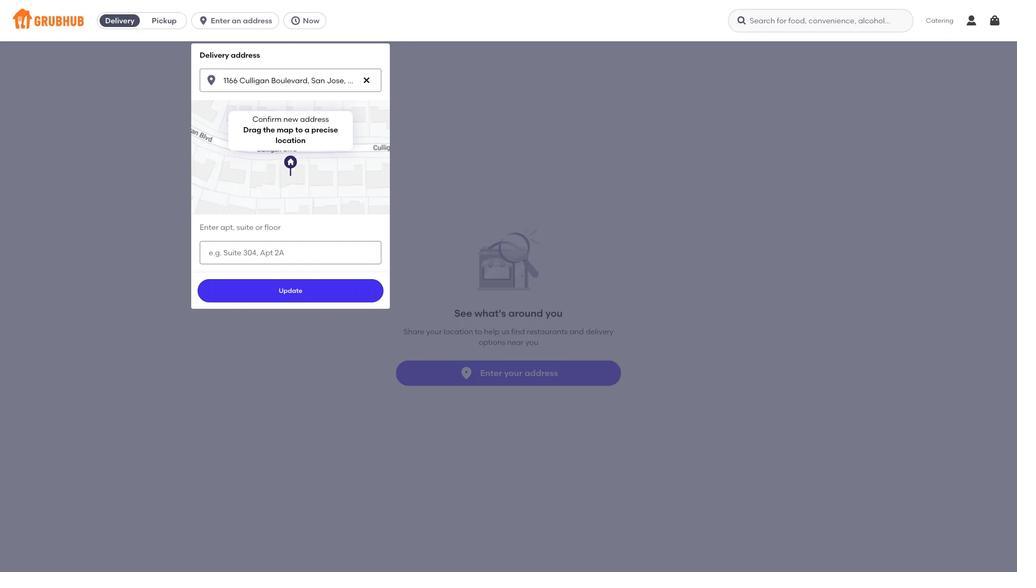 Task type: describe. For each thing, give the bounding box(es) containing it.
Enter an address search field
[[200, 69, 382, 92]]

svg image inside now button
[[290, 15, 301, 26]]

main navigation navigation
[[0, 0, 1018, 572]]

pickup button
[[142, 12, 187, 29]]

catering
[[927, 17, 954, 24]]

delivery for delivery
[[105, 16, 135, 25]]

share
[[404, 327, 425, 336]]

see
[[455, 308, 472, 319]]

catering button
[[919, 9, 962, 33]]

address for enter your address
[[525, 368, 558, 379]]

position icon image
[[459, 366, 474, 381]]

1 horizontal spatial you
[[546, 308, 563, 319]]

delivery for delivery address
[[200, 50, 229, 59]]

enter apt, suite or floor
[[200, 223, 281, 232]]

what's
[[475, 308, 506, 319]]

now button
[[284, 12, 331, 29]]

help
[[484, 327, 500, 336]]

confirm your address image
[[280, 152, 301, 176]]

to
[[475, 327, 483, 336]]

and
[[570, 327, 584, 336]]

update
[[279, 287, 303, 295]]

location
[[444, 327, 473, 336]]

enter an address button
[[191, 12, 284, 29]]

floor
[[265, 223, 281, 232]]

update button
[[198, 279, 384, 303]]

find
[[512, 327, 525, 336]]

delivery address
[[200, 50, 260, 59]]

enter your address
[[480, 368, 558, 379]]

address for enter an address
[[243, 16, 272, 25]]

enter for enter your address
[[480, 368, 502, 379]]

us
[[502, 327, 510, 336]]

restaurants
[[527, 327, 568, 336]]

svg image inside enter an address button
[[198, 15, 209, 26]]



Task type: vqa. For each thing, say whether or not it's contained in the screenshot.
Enter associated with Enter your address
yes



Task type: locate. For each thing, give the bounding box(es) containing it.
0 vertical spatial your
[[427, 327, 442, 336]]

your inside button
[[505, 368, 523, 379]]

enter an address
[[211, 16, 272, 25]]

2 horizontal spatial svg image
[[989, 14, 1002, 27]]

pickup
[[152, 16, 177, 25]]

2 horizontal spatial svg image
[[363, 76, 371, 85]]

enter
[[211, 16, 230, 25], [200, 223, 219, 232], [480, 368, 502, 379]]

your for enter
[[505, 368, 523, 379]]

your for share
[[427, 327, 442, 336]]

delivery button
[[98, 12, 142, 29]]

your down near
[[505, 368, 523, 379]]

2 vertical spatial enter
[[480, 368, 502, 379]]

your
[[427, 327, 442, 336], [505, 368, 523, 379]]

delivery
[[586, 327, 614, 336]]

delivery inside the delivery button
[[105, 16, 135, 25]]

enter inside button
[[211, 16, 230, 25]]

options
[[479, 338, 506, 347]]

1 horizontal spatial svg image
[[737, 15, 748, 26]]

address down 'enter an address'
[[231, 50, 260, 59]]

confirm your address image
[[280, 152, 301, 176]]

enter your address button
[[396, 361, 621, 386]]

1 vertical spatial address
[[231, 50, 260, 59]]

1 horizontal spatial delivery
[[200, 50, 229, 59]]

0 vertical spatial you
[[546, 308, 563, 319]]

you
[[546, 308, 563, 319], [526, 338, 539, 347]]

e.g. Suite 304, Apt 2A search field
[[200, 241, 382, 264]]

delivery down enter an address button
[[200, 50, 229, 59]]

enter for enter apt, suite or floor
[[200, 223, 219, 232]]

your inside share your location to help us find restaurants and delivery options near you
[[427, 327, 442, 336]]

enter inside button
[[480, 368, 502, 379]]

map region
[[60, 23, 467, 295]]

you inside share your location to help us find restaurants and delivery options near you
[[526, 338, 539, 347]]

address right an at top
[[243, 16, 272, 25]]

near
[[507, 338, 524, 347]]

2 vertical spatial address
[[525, 368, 558, 379]]

0 horizontal spatial delivery
[[105, 16, 135, 25]]

0 horizontal spatial svg image
[[205, 74, 218, 87]]

0 vertical spatial enter
[[211, 16, 230, 25]]

1 vertical spatial your
[[505, 368, 523, 379]]

delivery
[[105, 16, 135, 25], [200, 50, 229, 59]]

0 vertical spatial address
[[243, 16, 272, 25]]

address inside button
[[525, 368, 558, 379]]

1 horizontal spatial svg image
[[290, 15, 301, 26]]

your right share
[[427, 327, 442, 336]]

1 vertical spatial you
[[526, 338, 539, 347]]

enter for enter an address
[[211, 16, 230, 25]]

address
[[243, 16, 272, 25], [231, 50, 260, 59], [525, 368, 558, 379]]

1 vertical spatial enter
[[200, 223, 219, 232]]

suite
[[237, 223, 254, 232]]

see what's around you
[[455, 308, 563, 319]]

0 horizontal spatial your
[[427, 327, 442, 336]]

svg image
[[290, 15, 301, 26], [205, 74, 218, 87], [363, 76, 371, 85]]

enter left apt,
[[200, 223, 219, 232]]

0 horizontal spatial svg image
[[198, 15, 209, 26]]

share your location to help us find restaurants and delivery options near you
[[404, 327, 614, 347]]

0 vertical spatial delivery
[[105, 16, 135, 25]]

now
[[303, 16, 320, 25]]

enter left an at top
[[211, 16, 230, 25]]

1 horizontal spatial your
[[505, 368, 523, 379]]

you right near
[[526, 338, 539, 347]]

0 horizontal spatial you
[[526, 338, 539, 347]]

or
[[256, 223, 263, 232]]

address down restaurants
[[525, 368, 558, 379]]

an
[[232, 16, 241, 25]]

apt,
[[220, 223, 235, 232]]

delivery left pickup
[[105, 16, 135, 25]]

around
[[509, 308, 543, 319]]

you up restaurants
[[546, 308, 563, 319]]

enter right position icon
[[480, 368, 502, 379]]

svg image
[[989, 14, 1002, 27], [198, 15, 209, 26], [737, 15, 748, 26]]

address inside button
[[243, 16, 272, 25]]

1 vertical spatial delivery
[[200, 50, 229, 59]]



